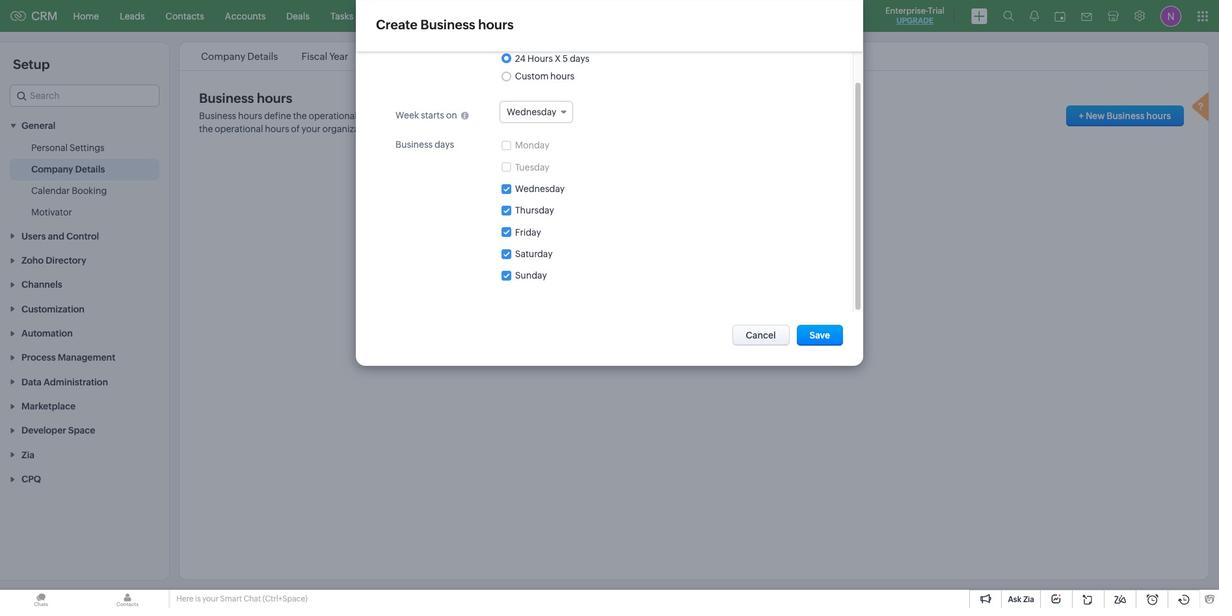 Task type: locate. For each thing, give the bounding box(es) containing it.
create menu image
[[972, 8, 988, 24]]

(ctrl+space)
[[263, 594, 308, 603]]

company details down accounts
[[201, 51, 278, 62]]

create menu element
[[964, 0, 996, 32]]

company up calendar
[[31, 164, 73, 175]]

0 vertical spatial organization.
[[417, 111, 473, 121]]

details up booking
[[75, 164, 105, 175]]

calendar
[[31, 186, 70, 196]]

1 vertical spatial company details link
[[31, 163, 105, 176]]

wednesday up "monday"
[[507, 107, 557, 117]]

domain
[[372, 51, 408, 62]]

1 horizontal spatial company details
[[201, 51, 278, 62]]

company details link down the 'personal settings'
[[31, 163, 105, 176]]

+ new business hours
[[1080, 111, 1172, 121]]

the
[[293, 111, 307, 121], [704, 111, 718, 121], [199, 124, 213, 134]]

here is your smart chat (ctrl+space)
[[176, 594, 308, 603]]

0 vertical spatial of
[[385, 111, 394, 121]]

0 horizontal spatial of
[[291, 124, 300, 134]]

1 horizontal spatial the
[[293, 111, 307, 121]]

days down on
[[435, 139, 455, 150]]

business hours link
[[472, 51, 543, 62]]

business days
[[396, 139, 455, 150]]

0 horizontal spatial details
[[75, 164, 105, 175]]

of left week
[[385, 111, 394, 121]]

motivator link
[[31, 206, 72, 219]]

setup
[[13, 57, 50, 72]]

wednesday up the thursday
[[515, 184, 565, 194]]

save button
[[797, 325, 844, 346]]

0 horizontal spatial organization.
[[323, 124, 379, 134]]

0 horizontal spatial operational
[[215, 124, 263, 134]]

monday
[[515, 140, 550, 151]]

business hours up custom
[[474, 51, 541, 62]]

0 horizontal spatial business hours
[[199, 90, 293, 105]]

0 horizontal spatial days
[[435, 139, 455, 150]]

0 vertical spatial business hours
[[474, 51, 541, 62]]

business hours define the operational hours of your organization. set business hours to help your employees ensure that the activities are carried out at the operational hours of your organization.
[[199, 111, 831, 134]]

trial
[[929, 6, 945, 16]]

mapping
[[409, 51, 450, 62]]

signals image
[[1031, 10, 1040, 21]]

hierarchy preference link
[[626, 51, 725, 62]]

activities
[[720, 111, 758, 121]]

business inside business hours define the operational hours of your organization. set business hours to help your employees ensure that the activities are carried out at the operational hours of your organization.
[[199, 111, 236, 121]]

company details down the 'personal settings'
[[31, 164, 105, 175]]

0 vertical spatial operational
[[309, 111, 357, 121]]

1 vertical spatial business hours
[[199, 90, 293, 105]]

0 vertical spatial company
[[201, 51, 246, 62]]

company details link down accounts
[[199, 51, 280, 62]]

sunday
[[515, 270, 547, 281]]

week
[[396, 110, 419, 120]]

days right 5
[[570, 53, 590, 64]]

on
[[446, 110, 457, 120]]

1 horizontal spatial details
[[248, 51, 278, 62]]

list
[[189, 42, 734, 70]]

reports
[[476, 11, 509, 21]]

hours
[[479, 17, 514, 32], [516, 51, 541, 62], [551, 71, 575, 81], [257, 90, 293, 105], [238, 111, 262, 121], [359, 111, 383, 121], [529, 111, 553, 121], [1147, 111, 1172, 121], [265, 124, 289, 134]]

hours up business hours link
[[479, 17, 514, 32]]

fiscal year
[[302, 51, 349, 62]]

1 horizontal spatial operational
[[309, 111, 357, 121]]

1 horizontal spatial business hours
[[474, 51, 541, 62]]

1 horizontal spatial company details link
[[199, 51, 280, 62]]

1 horizontal spatial days
[[570, 53, 590, 64]]

accounts
[[225, 11, 266, 21]]

company inside general region
[[31, 164, 73, 175]]

company down the accounts link on the left
[[201, 51, 246, 62]]

saturday
[[515, 249, 553, 259]]

deals link
[[276, 0, 320, 32]]

company details link
[[199, 51, 280, 62], [31, 163, 105, 176]]

1 vertical spatial of
[[291, 124, 300, 134]]

1 vertical spatial company
[[31, 164, 73, 175]]

create business hours
[[376, 17, 514, 32]]

0 vertical spatial days
[[570, 53, 590, 64]]

0 horizontal spatial company
[[31, 164, 73, 175]]

accounts link
[[215, 0, 276, 32]]

0 horizontal spatial company details
[[31, 164, 105, 175]]

wednesday
[[507, 107, 557, 117], [515, 184, 565, 194]]

details
[[248, 51, 278, 62], [75, 164, 105, 175]]

personal
[[31, 143, 68, 153]]

here
[[176, 594, 194, 603]]

business hours
[[474, 51, 541, 62], [199, 90, 293, 105]]

calls
[[435, 11, 455, 21]]

details down accounts
[[248, 51, 278, 62]]

0 horizontal spatial the
[[199, 124, 213, 134]]

business hours up the 'define' in the top of the page
[[199, 90, 293, 105]]

motivator
[[31, 207, 72, 218]]

domain mapping link
[[370, 51, 452, 62]]

0 vertical spatial details
[[248, 51, 278, 62]]

out
[[806, 111, 821, 121]]

list containing company details
[[189, 42, 734, 70]]

week starts on
[[396, 110, 457, 120]]

help
[[566, 111, 585, 121]]

personal settings link
[[31, 141, 105, 155]]

preference
[[673, 51, 723, 62]]

general
[[21, 121, 56, 131]]

starts
[[421, 110, 445, 120]]

0 vertical spatial wednesday
[[507, 107, 557, 117]]

calendar booking link
[[31, 184, 107, 197]]

organization.
[[417, 111, 473, 121], [323, 124, 379, 134]]

contacts
[[166, 11, 204, 21]]

company
[[201, 51, 246, 62], [31, 164, 73, 175]]

contacts image
[[87, 590, 169, 608]]

1 horizontal spatial of
[[385, 111, 394, 121]]

your
[[396, 111, 415, 121], [586, 111, 605, 121], [302, 124, 321, 134], [202, 594, 219, 603]]

carried
[[774, 111, 805, 121]]

mails image
[[1082, 13, 1093, 21]]

hours left help image
[[1147, 111, 1172, 121]]

are
[[759, 111, 773, 121]]

holidays
[[565, 51, 604, 62]]

leads
[[120, 11, 145, 21]]

upgrade
[[897, 16, 934, 25]]

ensure
[[655, 111, 684, 121]]

new
[[1086, 111, 1106, 121]]

calls link
[[424, 0, 466, 32]]

company details
[[201, 51, 278, 62], [31, 164, 105, 175]]

operational
[[309, 111, 357, 121], [215, 124, 263, 134]]

of down the 'define' in the top of the page
[[291, 124, 300, 134]]

1 vertical spatial wednesday
[[515, 184, 565, 194]]

1 vertical spatial organization.
[[323, 124, 379, 134]]

wednesday inside wednesday field
[[507, 107, 557, 117]]

days
[[570, 53, 590, 64], [435, 139, 455, 150]]

calendar image
[[1055, 11, 1066, 21]]

1 vertical spatial company details
[[31, 164, 105, 175]]

1 vertical spatial details
[[75, 164, 105, 175]]

booking
[[72, 186, 107, 196]]



Task type: vqa. For each thing, say whether or not it's contained in the screenshot.
list containing Company Details
yes



Task type: describe. For each thing, give the bounding box(es) containing it.
mails element
[[1074, 1, 1101, 31]]

0 vertical spatial company details
[[201, 51, 278, 62]]

holidays link
[[563, 51, 606, 62]]

0 vertical spatial company details link
[[199, 51, 280, 62]]

custom hours
[[515, 71, 575, 81]]

custom
[[515, 71, 549, 81]]

hours up the 'define' in the top of the page
[[257, 90, 293, 105]]

hours
[[528, 53, 553, 64]]

is
[[195, 594, 201, 603]]

tasks
[[331, 11, 354, 21]]

profile image
[[1161, 6, 1182, 26]]

profile element
[[1154, 0, 1190, 32]]

meetings
[[375, 11, 414, 21]]

hours left to
[[529, 111, 553, 121]]

ask zia
[[1009, 595, 1035, 604]]

define
[[264, 111, 291, 121]]

that
[[686, 111, 702, 121]]

5
[[563, 53, 568, 64]]

home link
[[63, 0, 109, 32]]

home
[[73, 11, 99, 21]]

thursday
[[515, 205, 555, 216]]

+
[[1080, 111, 1085, 121]]

tasks link
[[320, 0, 364, 32]]

Wednesday field
[[500, 101, 574, 123]]

general region
[[0, 138, 169, 224]]

hours down the 'define' in the top of the page
[[265, 124, 289, 134]]

at
[[822, 111, 831, 121]]

personal settings
[[31, 143, 105, 153]]

create
[[376, 17, 418, 32]]

zia
[[1024, 595, 1035, 604]]

24
[[515, 53, 526, 64]]

set
[[474, 111, 488, 121]]

cancel
[[746, 330, 776, 340]]

meetings link
[[364, 0, 424, 32]]

chats image
[[0, 590, 82, 608]]

signals element
[[1023, 0, 1047, 32]]

crm
[[31, 9, 58, 23]]

friday
[[515, 227, 541, 237]]

0 horizontal spatial company details link
[[31, 163, 105, 176]]

2 horizontal spatial the
[[704, 111, 718, 121]]

domain mapping
[[372, 51, 450, 62]]

enterprise-trial upgrade
[[886, 6, 945, 25]]

hours left week
[[359, 111, 383, 121]]

1 vertical spatial operational
[[215, 124, 263, 134]]

save
[[810, 330, 831, 340]]

to
[[555, 111, 564, 121]]

x
[[555, 53, 561, 64]]

tuesday
[[515, 162, 550, 172]]

enterprise-
[[886, 6, 929, 16]]

details inside general region
[[75, 164, 105, 175]]

hierarchy
[[628, 51, 671, 62]]

1 horizontal spatial organization.
[[417, 111, 473, 121]]

contacts link
[[155, 0, 215, 32]]

hours down 5
[[551, 71, 575, 81]]

fiscal year link
[[300, 51, 351, 62]]

smart
[[220, 594, 242, 603]]

calendar booking
[[31, 186, 107, 196]]

leads link
[[109, 0, 155, 32]]

24 hours x 5 days
[[515, 53, 590, 64]]

settings
[[70, 143, 105, 153]]

chat
[[244, 594, 261, 603]]

reports link
[[466, 0, 520, 32]]

general button
[[0, 113, 169, 138]]

ask
[[1009, 595, 1022, 604]]

1 vertical spatial days
[[435, 139, 455, 150]]

company details inside general region
[[31, 164, 105, 175]]

hierarchy preference
[[628, 51, 723, 62]]

business
[[490, 111, 527, 121]]

year
[[330, 51, 349, 62]]

hours up custom
[[516, 51, 541, 62]]

employees
[[607, 111, 653, 121]]

crm link
[[10, 9, 58, 23]]

cancel button
[[733, 325, 790, 346]]

help image
[[1190, 90, 1216, 126]]

1 horizontal spatial company
[[201, 51, 246, 62]]

deals
[[287, 11, 310, 21]]

hours left the 'define' in the top of the page
[[238, 111, 262, 121]]

fiscal
[[302, 51, 328, 62]]



